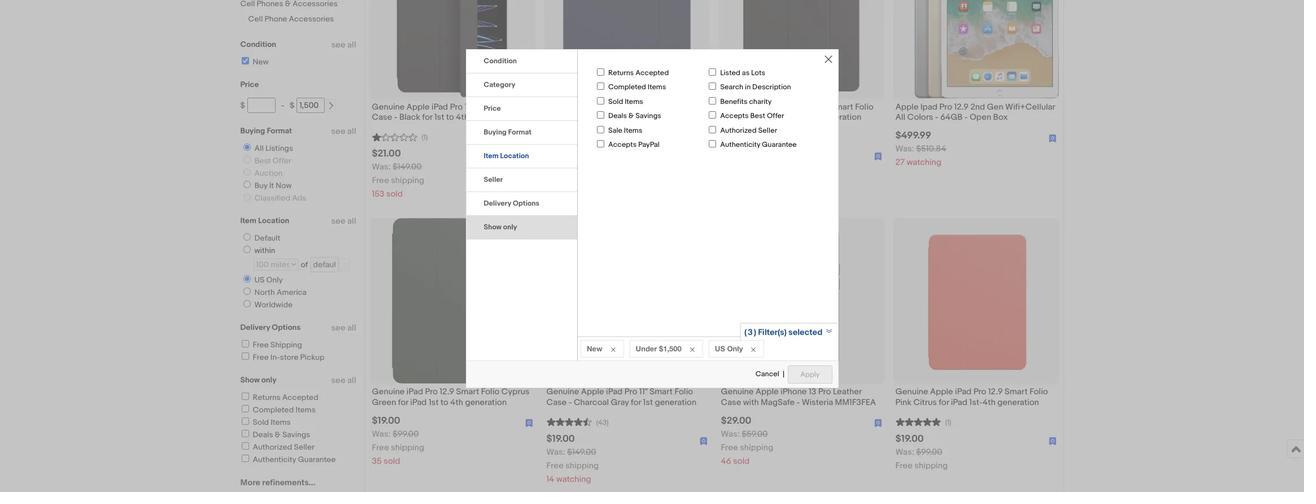 Task type: locate. For each thing, give the bounding box(es) containing it.
completed for completed items option
[[609, 83, 646, 92]]

0 horizontal spatial black
[[399, 112, 421, 123]]

sold right "46"
[[733, 456, 750, 467]]

see all for condition
[[331, 40, 356, 50]]

0 vertical spatial authenticity guarantee checkbox
[[709, 140, 717, 148]]

1 horizontal spatial buying
[[484, 128, 507, 137]]

see all button for show only
[[331, 375, 356, 386]]

sold right the 45
[[559, 189, 575, 200]]

1 horizontal spatial location
[[500, 151, 529, 161]]

genuine inside genuine apple ipad pro 11" smart folio case - charcoal gray for 1st generation
[[547, 387, 579, 397]]

1 horizontal spatial delivery
[[484, 199, 511, 208]]

authorized down accepts best offer
[[721, 126, 757, 135]]

1 see all button from the top
[[331, 40, 356, 50]]

authorized seller down accepts best offer
[[721, 126, 778, 135]]

1 vertical spatial $149.00
[[567, 447, 597, 458]]

completed down returns accepted link
[[253, 405, 294, 415]]

0 vertical spatial us only
[[255, 275, 283, 285]]

Deals & Savings checkbox
[[597, 111, 605, 119]]

accepted up genuine ipad pro 12.9 smart folio deep navy mh023fe/a for 1st to 4th generation
[[636, 68, 669, 77]]

was: up 27
[[896, 144, 915, 154]]

price
[[240, 80, 259, 89], [484, 104, 501, 113]]

0 horizontal spatial location
[[258, 216, 289, 225]]

shipping
[[271, 340, 302, 350]]

$99.00 down mh023fe/a
[[567, 162, 594, 173]]

smart left cyprus
[[456, 387, 479, 397]]

1 all from the top
[[348, 40, 356, 50]]

all left colors
[[896, 112, 906, 123]]

free inside was: $149.00 free shipping 14 watching
[[547, 460, 564, 471]]

12.9 for genuine ipad pro 12.9 smart folio cyprus green for ipad 1st to 4th generation
[[440, 387, 454, 397]]

for inside genuine apple ipad pro 12.9 smart folio pink citrus for ipad 1st-4th generation
[[939, 397, 950, 408]]

2 see all button from the top
[[331, 126, 356, 137]]

(1) link up the was: $149.00 free shipping 153 sold
[[372, 131, 428, 142]]

free shipping link
[[240, 340, 302, 350]]

1 horizontal spatial price
[[484, 104, 501, 113]]

price down category
[[484, 104, 501, 113]]

accepted up completed items link
[[282, 393, 319, 402]]

guarantee for bottom authenticity guarantee checkbox
[[298, 455, 336, 464]]

Listed as Lots checkbox
[[709, 68, 717, 76]]

0 vertical spatial options
[[513, 199, 540, 208]]

authenticity guarantee checkbox down authorized seller option
[[242, 455, 249, 462]]

genuine inside genuine apple ipad pro 12.9 smart folio case - black for 1st to 4th generation
[[721, 102, 754, 112]]

sold right 35
[[384, 456, 400, 467]]

0 horizontal spatial sold
[[253, 418, 269, 427]]

buying
[[240, 126, 265, 136], [484, 128, 507, 137]]

$99.00 inside was: $99.00 free shipping 45 sold
[[567, 162, 594, 173]]

free inside was: $99.00 free shipping 45 sold
[[547, 175, 564, 186]]

see all button
[[331, 40, 356, 50], [331, 126, 356, 137], [331, 216, 356, 227], [331, 323, 356, 333], [331, 375, 356, 386]]

classified ads link
[[239, 193, 309, 203]]

(1) link down citrus
[[896, 416, 952, 427]]

completed items for completed items option
[[609, 83, 667, 92]]

sold inside the was: $149.00 free shipping 153 sold
[[386, 189, 403, 200]]

apple inside genuine apple iphone 13 pro leather case with magsafe - wisteria mm1f3fea
[[756, 387, 779, 397]]

delivery up free shipping option at the left of the page
[[240, 323, 270, 332]]

0 vertical spatial accepted
[[636, 68, 669, 77]]

smart inside genuine ipad pro 12.9 smart folio deep navy mh023fe/a for 1st to 4th generation
[[631, 102, 654, 112]]

smart down close icon at the top of the page
[[831, 102, 854, 112]]

1 vertical spatial 5 out of 5 stars image
[[896, 416, 941, 427]]

1 out of 5 stars image
[[372, 131, 417, 142], [721, 131, 767, 142]]

folio inside genuine apple ipad pro 12.9 smart folio case - black for 1st to 4th generation
[[855, 102, 874, 112]]

within radio
[[243, 246, 251, 253]]

buying down genuine apple ipad pro 11" smart folio case - black for 1st to 4th generation link
[[484, 128, 507, 137]]

shipping
[[391, 175, 424, 186], [566, 175, 599, 186], [391, 442, 424, 453], [740, 442, 774, 453], [566, 460, 599, 471], [915, 460, 948, 471]]

$149.00 inside the was: $149.00 free shipping 153 sold
[[393, 162, 422, 173]]

4th inside genuine apple ipad pro 11" smart folio case - black for 1st to 4th generation
[[456, 112, 469, 123]]

authorized seller for authorized seller checkbox
[[721, 126, 778, 135]]

$ left minimum value text box
[[240, 101, 245, 110]]

returns accepted
[[609, 68, 669, 77], [253, 393, 319, 402]]

was: up 35
[[372, 429, 391, 439]]

deals & savings for deals & savings checkbox
[[253, 430, 310, 440]]

Returns Accepted checkbox
[[242, 393, 249, 400]]

12.9 inside genuine apple ipad pro 12.9 smart folio case - black for 1st to 4th generation
[[814, 102, 829, 112]]

-
[[281, 101, 284, 110], [394, 112, 398, 123], [743, 112, 747, 123], [936, 112, 939, 123], [965, 112, 968, 123], [569, 397, 572, 408], [797, 397, 800, 408]]

apple ipad pro 12.9 2nd gen wifi+cellular all colors - 64gb - open box image
[[894, 0, 1059, 98]]

(1) link for genuine apple ipad pro 11" smart folio case - black for 1st to 4th generation
[[372, 131, 428, 142]]

deals & savings up authorized seller link
[[253, 430, 310, 440]]

all inside apple ipad pro 12.9 2nd gen wifi+cellular all colors - 64gb - open box
[[896, 112, 906, 123]]

sold items up sale items
[[609, 97, 644, 106]]

completed items up genuine ipad pro 12.9 smart folio deep navy mh023fe/a for 1st to 4th generation
[[609, 83, 667, 92]]

1 horizontal spatial show only
[[484, 223, 517, 232]]

Returns Accepted checkbox
[[597, 68, 605, 76]]

default text field
[[310, 257, 339, 272]]

0 horizontal spatial savings
[[282, 430, 310, 440]]

accepted for returns accepted checkbox
[[282, 393, 319, 402]]

Default radio
[[243, 233, 251, 241]]

0 vertical spatial watching
[[907, 157, 942, 168]]

generation for genuine apple ipad pro 11" smart folio case - charcoal gray for 1st generation
[[655, 397, 697, 408]]

deals & savings for deals & savings option
[[609, 111, 662, 121]]

(1)
[[422, 133, 428, 142], [596, 133, 603, 142], [771, 133, 777, 142], [946, 418, 952, 427]]

authenticity guarantee for authenticity guarantee checkbox to the right
[[721, 140, 797, 149]]

$99.00 down citrus
[[917, 447, 943, 458]]

12.9 inside apple ipad pro 12.9 2nd gen wifi+cellular all colors - 64gb - open box
[[955, 102, 969, 112]]

folio inside genuine apple ipad pro 11" smart folio case - black for 1st to 4th generation
[[500, 102, 519, 112]]

see all
[[331, 40, 356, 50], [331, 126, 356, 137], [331, 216, 356, 227], [331, 323, 356, 333], [331, 375, 356, 386]]

4 all from the top
[[348, 323, 356, 333]]

delivery options left the 45
[[484, 199, 540, 208]]

1 vertical spatial accepts
[[609, 140, 637, 149]]

deals for deals & savings checkbox
[[253, 430, 273, 440]]

Maximum Value text field
[[297, 98, 325, 113]]

was: for was: $99.00 free shipping
[[896, 447, 915, 458]]

0 horizontal spatial us only
[[255, 275, 283, 285]]

see for item location
[[331, 216, 346, 227]]

gray
[[611, 397, 629, 408]]

ipad
[[921, 102, 938, 112]]

shipping inside was: $59.00 free shipping 46 sold
[[740, 442, 774, 453]]

guarantee up refinements... on the left bottom
[[298, 455, 336, 464]]

buying inside tab list
[[484, 128, 507, 137]]

1 horizontal spatial seller
[[484, 175, 503, 184]]

$149.00 inside was: $149.00 free shipping 14 watching
[[567, 447, 597, 458]]

was: inside the was: $149.00 free shipping 153 sold
[[372, 162, 391, 173]]

case for genuine apple ipad pro 11" smart folio case - charcoal gray for 1st generation
[[547, 397, 567, 408]]

1 vertical spatial 11"
[[640, 387, 648, 397]]

1 vertical spatial only
[[261, 375, 277, 385]]

was: inside the was: $510.84 27 watching
[[896, 144, 915, 154]]

pink
[[896, 397, 912, 408]]

delivery
[[484, 199, 511, 208], [240, 323, 270, 332]]

5 out of 5 stars image for was:
[[547, 131, 592, 142]]

generation inside genuine apple ipad pro 12.9 smart folio pink citrus for ipad 1st-4th generation
[[998, 397, 1040, 408]]

best up auction link
[[255, 156, 271, 166]]

all for condition
[[348, 40, 356, 50]]

watching inside the was: $510.84 27 watching
[[907, 157, 942, 168]]

authorized seller
[[721, 126, 778, 135], [253, 442, 315, 452]]

1 vertical spatial delivery
[[240, 323, 270, 332]]

0 horizontal spatial accepted
[[282, 393, 319, 402]]

delivery left the 45
[[484, 199, 511, 208]]

(1) down accepts best offer
[[771, 133, 777, 142]]

$21.00 down accepts best offer
[[721, 148, 750, 160]]

US Only radio
[[243, 275, 251, 283]]

$ left maximum value text box
[[290, 101, 295, 110]]

1 horizontal spatial $21.00
[[721, 148, 750, 160]]

0 vertical spatial seller
[[759, 126, 778, 135]]

buy it now link
[[239, 181, 294, 190]]

was: for was: $99.00 free shipping 45 sold
[[547, 162, 566, 173]]

returns accepted right returns accepted option
[[609, 68, 669, 77]]

2 see from the top
[[331, 126, 346, 137]]

smart inside genuine apple ipad pro 12.9 smart folio pink citrus for ipad 1st-4th generation
[[1005, 387, 1028, 397]]

was: inside was: $99.00 free shipping 45 sold
[[547, 162, 566, 173]]

0 vertical spatial offer
[[767, 111, 785, 121]]

$99.00 for was: $99.00 free shipping
[[917, 447, 943, 458]]

see for show only
[[331, 375, 346, 386]]

deals & savings up sale items
[[609, 111, 662, 121]]

authorized down deals & savings link
[[253, 442, 292, 452]]

us right $1,500
[[715, 344, 725, 353]]

case inside genuine apple ipad pro 11" smart folio case - black for 1st to 4th generation
[[372, 112, 392, 123]]

authorized seller up authenticity guarantee link
[[253, 442, 315, 452]]

submit price range image
[[327, 102, 335, 110]]

authenticity guarantee down authorized seller link
[[253, 455, 336, 464]]

1 horizontal spatial $149.00
[[567, 447, 597, 458]]

deals down sold items link at the left of page
[[253, 430, 273, 440]]

0 horizontal spatial watching
[[557, 474, 591, 485]]

11" for $21.00
[[465, 102, 473, 112]]

0 horizontal spatial 11"
[[465, 102, 473, 112]]

$19.00 for $99.00
[[372, 415, 401, 426]]

folio
[[500, 102, 519, 112], [656, 102, 674, 112], [855, 102, 874, 112], [481, 387, 500, 397], [675, 387, 693, 397], [1030, 387, 1049, 397]]

sold items up deals & savings link
[[253, 418, 291, 427]]

3 see from the top
[[331, 216, 346, 227]]

0 vertical spatial authenticity guarantee
[[721, 140, 797, 149]]

0 horizontal spatial deals
[[253, 430, 273, 440]]

free for was: $99.00 free shipping
[[896, 460, 913, 471]]

1 horizontal spatial offer
[[767, 111, 785, 121]]

apple inside genuine apple ipad pro 11" smart folio case - charcoal gray for 1st generation
[[581, 387, 604, 397]]

0 horizontal spatial buying
[[240, 126, 265, 136]]

$ for maximum value text box
[[290, 101, 295, 110]]

returns for returns accepted option
[[609, 68, 634, 77]]

shipping for was: $99.00 free shipping 45 sold
[[566, 175, 599, 186]]

$21.00 for genuine apple ipad pro 12.9 smart folio case - black for 1st to 4th generation
[[721, 148, 750, 160]]

case
[[372, 112, 392, 123], [721, 112, 742, 123], [547, 397, 567, 408], [721, 397, 742, 408]]

sold items checkbox up deals & savings checkbox
[[242, 418, 249, 425]]

Worldwide radio
[[243, 300, 251, 307]]

authenticity down accepts best offer
[[721, 140, 761, 149]]

to inside genuine apple ipad pro 12.9 smart folio case - black for 1st to 4th generation
[[796, 112, 804, 123]]

us right us only option
[[255, 275, 265, 285]]

deep
[[676, 102, 698, 112]]

shipping inside was: $149.00 free shipping 14 watching
[[566, 460, 599, 471]]

show
[[484, 223, 502, 232], [240, 375, 260, 385]]

seller for authorized seller checkbox
[[759, 126, 778, 135]]

Best Offer radio
[[243, 156, 251, 163]]

accepts down the benefits
[[721, 111, 749, 121]]

5 out of 5 stars image down 'navy'
[[547, 131, 592, 142]]

5 out of 5 stars image
[[547, 131, 592, 142], [896, 416, 941, 427]]

11" for $19.00
[[640, 387, 648, 397]]

format down category
[[508, 128, 532, 137]]

watching down $510.84
[[907, 157, 942, 168]]

Authorized Seller checkbox
[[242, 442, 249, 450]]

was: inside was: $59.00 free shipping 46 sold
[[721, 429, 740, 439]]

accepts best offer
[[721, 111, 785, 121]]

1 vertical spatial us
[[715, 344, 725, 353]]

1st inside genuine ipad pro 12.9 smart folio cyprus green for ipad 1st to 4th generation
[[429, 397, 439, 408]]

smart for genuine apple ipad pro 12.9 smart folio case - black for 1st to 4th generation
[[831, 102, 854, 112]]

sold right 153
[[386, 189, 403, 200]]

11" inside genuine apple ipad pro 11" smart folio case - black for 1st to 4th generation
[[465, 102, 473, 112]]

3 see all button from the top
[[331, 216, 356, 227]]

cancel button
[[755, 365, 780, 384]]

0 horizontal spatial authorized seller
[[253, 442, 315, 452]]

2 black from the left
[[749, 112, 770, 123]]

watching inside was: $149.00 free shipping 14 watching
[[557, 474, 591, 485]]

1 horizontal spatial authenticity guarantee
[[721, 140, 797, 149]]

1 horizontal spatial accepts
[[721, 111, 749, 121]]

to inside genuine ipad pro 12.9 smart folio cyprus green for ipad 1st to 4th generation
[[441, 397, 449, 408]]

12.9 inside genuine ipad pro 12.9 smart folio deep navy mh023fe/a for 1st to 4th generation
[[615, 102, 629, 112]]

items up genuine ipad pro 12.9 smart folio deep navy mh023fe/a for 1st to 4th generation
[[648, 83, 667, 92]]

generation for genuine apple ipad pro 12.9 smart folio pink citrus for ipad 1st-4th generation
[[998, 397, 1040, 408]]

1 horizontal spatial 5 out of 5 stars image
[[896, 416, 941, 427]]

returns up completed items link
[[253, 393, 281, 402]]

sold items checkbox down completed items option
[[597, 97, 605, 104]]

genuine apple iphone 13 pro leather case with magsafe - wisteria mm1f3fea link
[[721, 387, 882, 411]]

1 vertical spatial accepted
[[282, 393, 319, 402]]

see all for buying format
[[331, 126, 356, 137]]

2 all from the top
[[348, 126, 356, 137]]

auction
[[255, 168, 283, 178]]

1 horizontal spatial buying format
[[484, 128, 532, 137]]

see all for show only
[[331, 375, 356, 386]]

was: down pink
[[896, 447, 915, 458]]

for inside genuine apple ipad pro 12.9 smart folio case - black for 1st to 4th generation
[[772, 112, 782, 123]]

search in description
[[721, 83, 791, 92]]

see all button for buying format
[[331, 126, 356, 137]]

offer
[[767, 111, 785, 121], [273, 156, 291, 166]]

45
[[547, 189, 557, 200]]

1 vertical spatial returns
[[253, 393, 281, 402]]

genuine for genuine apple iphone 13 pro leather case with magsafe - wisteria mm1f3fea
[[721, 387, 754, 397]]

apple for genuine apple iphone 13 pro leather case with magsafe - wisteria mm1f3fea
[[756, 387, 779, 397]]

1 horizontal spatial format
[[508, 128, 532, 137]]

1 horizontal spatial watching
[[907, 157, 942, 168]]

sale items
[[609, 126, 643, 135]]

1 vertical spatial all
[[255, 144, 264, 153]]

genuine apple iphone 13 pro leather case with magsafe - wisteria mm1f3fea image
[[719, 218, 885, 384]]

1 horizontal spatial $99.00
[[567, 162, 594, 173]]

1 vertical spatial deals
[[253, 430, 273, 440]]

1 vertical spatial us only
[[715, 344, 743, 353]]

guarantee inside dialog
[[762, 140, 797, 149]]

1 vertical spatial guarantee
[[298, 455, 336, 464]]

sold up 'sale'
[[609, 97, 623, 106]]

items up sale items
[[625, 97, 644, 106]]

0 horizontal spatial authorized
[[253, 442, 292, 452]]

all for show only
[[348, 375, 356, 386]]

$99.00 inside was: $99.00 free shipping 35 sold
[[393, 429, 419, 439]]

5 see from the top
[[331, 375, 346, 386]]

sold items link
[[240, 418, 291, 427]]

1 horizontal spatial authorized
[[721, 126, 757, 135]]

was: inside was: $99.00 free shipping 35 sold
[[372, 429, 391, 439]]

sold inside was: $99.00 free shipping 35 sold
[[384, 456, 400, 467]]

4 see all button from the top
[[331, 323, 356, 333]]

folio inside genuine apple ipad pro 11" smart folio case - charcoal gray for 1st generation
[[675, 387, 693, 397]]

0 horizontal spatial $
[[240, 101, 245, 110]]

accepted inside dialog
[[636, 68, 669, 77]]

(1) left 'sale'
[[596, 133, 603, 142]]

shipping inside was: $99.00 free shipping
[[915, 460, 948, 471]]

options
[[513, 199, 540, 208], [272, 323, 301, 332]]

smart inside genuine apple ipad pro 11" smart folio case - black for 1st to 4th generation
[[475, 102, 498, 112]]

Accepts Best Offer checkbox
[[709, 111, 717, 119]]

Classified Ads radio
[[243, 193, 251, 201]]

1 black from the left
[[399, 112, 421, 123]]

0 horizontal spatial offer
[[273, 156, 291, 166]]

0 vertical spatial savings
[[636, 111, 662, 121]]

completed items for completed items checkbox
[[253, 405, 316, 415]]

watching right 14 at the bottom
[[557, 474, 591, 485]]

1 see from the top
[[331, 40, 346, 50]]

savings up authorized seller link
[[282, 430, 310, 440]]

sold items
[[609, 97, 644, 106], [253, 418, 291, 427]]

$19.00 up was: $99.00 free shipping
[[896, 433, 924, 445]]

3 see all from the top
[[331, 216, 356, 227]]

only
[[266, 275, 283, 285], [727, 344, 743, 353]]

Auction radio
[[243, 168, 251, 176]]

$19.00 down green
[[372, 415, 401, 426]]

returns right returns accepted option
[[609, 68, 634, 77]]

& up sale items
[[629, 111, 634, 121]]

savings for deals & savings checkbox
[[282, 430, 310, 440]]

1 out of 5 stars image up the was: $149.00 free shipping 153 sold
[[372, 131, 417, 142]]

open
[[970, 112, 992, 123]]

1 horizontal spatial deals & savings
[[609, 111, 662, 121]]

free inside was: $99.00 free shipping 35 sold
[[372, 442, 389, 453]]

genuine apple ipad pro 12.9 smart folio case - black for 1st to 4th generation link
[[721, 102, 882, 126]]

0 vertical spatial all
[[896, 112, 906, 123]]

show only inside tab list
[[484, 223, 517, 232]]

was: $99.00 free shipping 45 sold
[[547, 162, 599, 200]]

america
[[277, 288, 307, 297]]

genuine apple ipad pro 11" smart folio case - charcoal gray for 1st generation
[[547, 387, 697, 408]]

Completed Items checkbox
[[242, 405, 249, 412]]

smart for genuine apple ipad pro 11" smart folio case - black for 1st to 4th generation
[[475, 102, 498, 112]]

2 $21.00 from the left
[[721, 148, 750, 160]]

completed up genuine ipad pro 12.9 smart folio deep navy mh023fe/a for 1st to 4th generation
[[609, 83, 646, 92]]

case inside genuine apple iphone 13 pro leather case with magsafe - wisteria mm1f3fea
[[721, 397, 742, 408]]

dialog
[[0, 0, 1305, 492]]

1 horizontal spatial accepted
[[636, 68, 669, 77]]

0 vertical spatial &
[[629, 111, 634, 121]]

new right new option
[[253, 57, 269, 67]]

was: for was: $149.00 free shipping 153 sold
[[372, 162, 391, 173]]

accepts
[[721, 111, 749, 121], [609, 140, 637, 149]]

genuine apple ipad pro 11" smart folio case - charcoal gray for 1st generation link
[[547, 387, 708, 411]]

& for deals & savings option
[[629, 111, 634, 121]]

& for deals & savings checkbox
[[275, 430, 281, 440]]

2 horizontal spatial $99.00
[[917, 447, 943, 458]]

was:
[[896, 144, 915, 154], [372, 162, 391, 173], [547, 162, 566, 173], [372, 429, 391, 439], [721, 429, 740, 439], [547, 447, 566, 458], [896, 447, 915, 458]]

offer down charity
[[767, 111, 785, 121]]

shipping inside the was: $149.00 free shipping 153 sold
[[391, 175, 424, 186]]

0 horizontal spatial price
[[240, 80, 259, 89]]

4th for genuine apple ipad pro 12.9 smart folio pink citrus for ipad 1st-4th generation
[[983, 397, 996, 408]]

0 horizontal spatial us
[[255, 275, 265, 285]]

Authorized Seller checkbox
[[709, 126, 717, 133]]

(1) down genuine apple ipad pro 12.9 smart folio pink citrus for ipad 1st-4th generation
[[946, 418, 952, 427]]

returns accepted up completed items link
[[253, 393, 319, 402]]

black inside genuine apple ipad pro 12.9 smart folio case - black for 1st to 4th generation
[[749, 112, 770, 123]]

smart inside genuine apple ipad pro 11" smart folio case - charcoal gray for 1st generation
[[650, 387, 673, 397]]

smart down category
[[475, 102, 498, 112]]

completed items link
[[240, 405, 316, 415]]

authenticity down authorized seller link
[[253, 455, 296, 464]]

more refinements...
[[240, 477, 315, 488]]

(1) link down mh023fe/a
[[547, 131, 603, 142]]

1 horizontal spatial completed
[[609, 83, 646, 92]]

2 see all from the top
[[331, 126, 356, 137]]

selected
[[789, 327, 823, 338]]

citrus
[[914, 397, 937, 408]]

condition up "new" "link"
[[240, 40, 276, 49]]

free inside was: $99.00 free shipping
[[896, 460, 913, 471]]

all listings link
[[239, 144, 296, 153]]

cyprus
[[502, 387, 530, 397]]

2nd
[[971, 102, 986, 112]]

0 horizontal spatial only
[[266, 275, 283, 285]]

0 vertical spatial 11"
[[465, 102, 473, 112]]

5 out of 5 stars image down citrus
[[896, 416, 941, 427]]

options up shipping
[[272, 323, 301, 332]]

0 vertical spatial accepts
[[721, 111, 749, 121]]

2 $ from the left
[[290, 101, 295, 110]]

0 vertical spatial completed
[[609, 83, 646, 92]]

generation inside genuine apple ipad pro 11" smart folio case - charcoal gray for 1st generation
[[655, 397, 697, 408]]

apple for genuine apple ipad pro 12.9 smart folio pink citrus for ipad 1st-4th generation
[[931, 387, 954, 397]]

all for item location
[[348, 216, 356, 227]]

genuine for genuine apple ipad pro 12.9 smart folio pink citrus for ipad 1st-4th generation
[[896, 387, 929, 397]]

2 1 out of 5 stars image from the left
[[721, 131, 767, 142]]

0 horizontal spatial completed items
[[253, 405, 316, 415]]

0 horizontal spatial format
[[267, 126, 292, 136]]

1 horizontal spatial savings
[[636, 111, 662, 121]]

apple
[[407, 102, 430, 112], [756, 102, 779, 112], [896, 102, 919, 112], [581, 387, 604, 397], [756, 387, 779, 397], [931, 387, 954, 397]]

generation for genuine ipad pro 12.9 smart folio deep navy mh023fe/a for 1st to 4th generation
[[664, 112, 706, 123]]

(1) link down accepts best offer
[[721, 131, 777, 142]]

Sold Items checkbox
[[597, 97, 605, 104], [242, 418, 249, 425]]

best down charity
[[751, 111, 766, 121]]

items up accepts paypal
[[624, 126, 643, 135]]

1 1 out of 5 stars image from the left
[[372, 131, 417, 142]]

pro inside genuine apple ipad pro 11" smart folio case - charcoal gray for 1st generation
[[625, 387, 638, 397]]

free for was: $149.00 free shipping 14 watching
[[547, 460, 564, 471]]

1 vertical spatial authenticity
[[253, 455, 296, 464]]

4 see all from the top
[[331, 323, 356, 333]]

generation inside genuine ipad pro 12.9 smart folio deep navy mh023fe/a for 1st to 4th generation
[[664, 112, 706, 123]]

was: $510.84 27 watching
[[896, 144, 947, 168]]

$149.00
[[393, 162, 422, 173], [567, 447, 597, 458]]

format up listings on the top left
[[267, 126, 292, 136]]

was: inside was: $149.00 free shipping 14 watching
[[547, 447, 566, 458]]

1 see all from the top
[[331, 40, 356, 50]]

offer inside dialog
[[767, 111, 785, 121]]

1 vertical spatial delivery options
[[240, 323, 301, 332]]

apple inside genuine apple ipad pro 11" smart folio case - black for 1st to 4th generation
[[407, 102, 430, 112]]

in
[[745, 83, 751, 92]]

1 $21.00 from the left
[[372, 148, 401, 160]]

folio inside genuine ipad pro 12.9 smart folio cyprus green for ipad 1st to 4th generation
[[481, 387, 500, 397]]

1 horizontal spatial sold items checkbox
[[597, 97, 605, 104]]

1 horizontal spatial delivery options
[[484, 199, 540, 208]]

returns accepted for returns accepted checkbox
[[253, 393, 319, 402]]

location
[[500, 151, 529, 161], [258, 216, 289, 225]]

- inside genuine apple ipad pro 11" smart folio case - black for 1st to 4th generation
[[394, 112, 398, 123]]

pro inside genuine apple iphone 13 pro leather case with magsafe - wisteria mm1f3fea
[[819, 387, 831, 397]]

worldwide link
[[239, 300, 295, 310]]

was: down $29.00
[[721, 429, 740, 439]]

new left under
[[587, 344, 603, 353]]

format
[[267, 126, 292, 136], [508, 128, 532, 137]]

shipping for was: $149.00 free shipping 14 watching
[[566, 460, 599, 471]]

guarantee
[[762, 140, 797, 149], [298, 455, 336, 464]]

folio inside genuine apple ipad pro 12.9 smart folio pink citrus for ipad 1st-4th generation
[[1030, 387, 1049, 397]]

1 horizontal spatial sold
[[609, 97, 623, 106]]

genuine inside genuine ipad pro 12.9 smart folio deep navy mh023fe/a for 1st to 4th generation
[[547, 102, 579, 112]]

1 horizontal spatial only
[[727, 344, 743, 353]]

1 horizontal spatial black
[[749, 112, 770, 123]]

$149.00 for $19.00
[[567, 447, 597, 458]]

auction link
[[239, 168, 285, 178]]

1 $ from the left
[[240, 101, 245, 110]]

4th inside genuine ipad pro 12.9 smart folio deep navy mh023fe/a for 1st to 4th generation
[[649, 112, 662, 123]]

genuine inside genuine apple iphone 13 pro leather case with magsafe - wisteria mm1f3fea
[[721, 387, 754, 397]]

items down completed items link
[[271, 418, 291, 427]]

free inside the was: $149.00 free shipping 153 sold
[[372, 175, 389, 186]]

was: up 153
[[372, 162, 391, 173]]

price down "new" "link"
[[240, 80, 259, 89]]

see
[[331, 40, 346, 50], [331, 126, 346, 137], [331, 216, 346, 227], [331, 323, 346, 333], [331, 375, 346, 386]]

12.9
[[615, 102, 629, 112], [814, 102, 829, 112], [955, 102, 969, 112], [440, 387, 454, 397], [989, 387, 1003, 397]]

(43) link
[[547, 416, 609, 427]]

Accepts PayPal checkbox
[[597, 140, 605, 148]]

4th for genuine ipad pro 12.9 smart folio deep navy mh023fe/a for 1st to 4th generation
[[649, 112, 662, 123]]

items
[[648, 83, 667, 92], [625, 97, 644, 106], [624, 126, 643, 135], [296, 405, 316, 415], [271, 418, 291, 427]]

1 vertical spatial item location
[[240, 216, 289, 225]]

condition up category
[[484, 57, 517, 66]]

condition
[[240, 40, 276, 49], [484, 57, 517, 66]]

0 vertical spatial show
[[484, 223, 502, 232]]

options left the 45
[[513, 199, 540, 208]]

[object undefined] image
[[1049, 132, 1057, 142], [1049, 134, 1057, 142], [525, 151, 533, 160], [874, 152, 882, 160], [874, 417, 882, 427], [525, 419, 533, 427], [874, 419, 882, 427], [1049, 437, 1057, 445]]

sold inside was: $59.00 free shipping 46 sold
[[733, 456, 750, 467]]

smart right the 1st-
[[1005, 387, 1028, 397]]

0 horizontal spatial only
[[261, 375, 277, 385]]

gen
[[987, 102, 1004, 112]]

1 vertical spatial completed
[[253, 405, 294, 415]]

authenticity guarantee inside dialog
[[721, 140, 797, 149]]

1 vertical spatial &
[[275, 430, 281, 440]]

within
[[255, 246, 275, 255]]

charcoal
[[574, 397, 609, 408]]

buying up all listings radio
[[240, 126, 265, 136]]

buying format down category
[[484, 128, 532, 137]]

0 vertical spatial delivery options
[[484, 199, 540, 208]]

Authenticity Guarantee checkbox
[[709, 140, 717, 148], [242, 455, 249, 462]]

4 see from the top
[[331, 323, 346, 333]]

returns for returns accepted checkbox
[[253, 393, 281, 402]]

0 vertical spatial returns
[[609, 68, 634, 77]]

smart right gray
[[650, 387, 673, 397]]

shipping for was: $149.00 free shipping 153 sold
[[391, 175, 424, 186]]

$99.00 inside was: $99.00 free shipping
[[917, 447, 943, 458]]

0 horizontal spatial $149.00
[[393, 162, 422, 173]]

All Listings radio
[[243, 144, 251, 151]]

authorized for authorized seller option
[[253, 442, 292, 452]]

1 horizontal spatial show
[[484, 223, 502, 232]]

4th inside genuine ipad pro 12.9 smart folio cyprus green for ipad 1st to 4th generation
[[450, 397, 463, 408]]

1 vertical spatial completed items
[[253, 405, 316, 415]]

1 horizontal spatial condition
[[484, 57, 517, 66]]

0 horizontal spatial returns
[[253, 393, 281, 402]]

authenticity
[[721, 140, 761, 149], [253, 455, 296, 464]]

under $1,500
[[636, 344, 682, 353]]

deals inside dialog
[[609, 111, 627, 121]]

tab list
[[466, 50, 577, 240]]

authenticity for authenticity guarantee checkbox to the right
[[721, 140, 761, 149]]

items for completed items checkbox
[[296, 405, 316, 415]]

guarantee down genuine apple ipad pro 12.9 smart folio case - black for 1st to 4th generation at the top right of the page
[[762, 140, 797, 149]]

0 horizontal spatial condition
[[240, 40, 276, 49]]

[object undefined] image
[[874, 151, 882, 160], [525, 152, 533, 160], [525, 417, 533, 427], [700, 436, 708, 445], [1049, 436, 1057, 445], [700, 437, 708, 445]]

authenticity inside dialog
[[721, 140, 761, 149]]

deals up 'sale'
[[609, 111, 627, 121]]

5 see all from the top
[[331, 375, 356, 386]]

5 all from the top
[[348, 375, 356, 386]]

genuine apple ipad pro 12.9 smart folio pink citrus for ipad 1st-4th generation image
[[894, 218, 1059, 384]]

accepted
[[636, 68, 669, 77], [282, 393, 319, 402]]

genuine ipad pro 12.9 smart folio deep navy mh023fe/a for 1st to 4th generation link
[[547, 102, 708, 126]]

delivery inside tab list
[[484, 199, 511, 208]]

category
[[484, 80, 516, 89]]

- inside genuine apple iphone 13 pro leather case with magsafe - wisteria mm1f3fea
[[797, 397, 800, 408]]

& up authorized seller link
[[275, 430, 281, 440]]

1st inside genuine apple ipad pro 12.9 smart folio case - black for 1st to 4th generation
[[784, 112, 794, 123]]

was: up 14 at the bottom
[[547, 447, 566, 458]]

1 out of 5 stars image for genuine apple ipad pro 11" smart folio case - black for 1st to 4th generation
[[372, 131, 417, 142]]

5 see all button from the top
[[331, 375, 356, 386]]

(1) down genuine apple ipad pro 11" smart folio case - black for 1st to 4th generation
[[422, 133, 428, 142]]

1 horizontal spatial $
[[290, 101, 295, 110]]

all right all listings radio
[[255, 144, 264, 153]]

64gb
[[941, 112, 963, 123]]

offer down listings on the top left
[[273, 156, 291, 166]]

0 horizontal spatial item location
[[240, 216, 289, 225]]

authenticity guarantee for bottom authenticity guarantee checkbox
[[253, 455, 336, 464]]

1 horizontal spatial sold items
[[609, 97, 644, 106]]

4th
[[456, 112, 469, 123], [649, 112, 662, 123], [805, 112, 818, 123], [450, 397, 463, 408], [983, 397, 996, 408]]

authenticity guarantee down accepts best offer
[[721, 140, 797, 149]]

4th inside genuine apple ipad pro 12.9 smart folio pink citrus for ipad 1st-4th generation
[[983, 397, 996, 408]]

authenticity guarantee checkbox down authorized seller checkbox
[[709, 140, 717, 148]]

1 out of 5 stars image down accepts best offer
[[721, 131, 767, 142]]

3 all from the top
[[348, 216, 356, 227]]

$21.00 up the was: $149.00 free shipping 153 sold
[[372, 148, 401, 160]]

charity
[[750, 97, 772, 106]]

items down returns accepted link
[[296, 405, 316, 415]]

format inside tab list
[[508, 128, 532, 137]]



Task type: vqa. For each thing, say whether or not it's contained in the screenshot.
the joined feb 2011
no



Task type: describe. For each thing, give the bounding box(es) containing it.
see all button for condition
[[331, 40, 356, 50]]

1 vertical spatial only
[[727, 344, 743, 353]]

1st inside genuine apple ipad pro 11" smart folio case - black for 1st to 4th generation
[[435, 112, 445, 123]]

authorized for authorized seller checkbox
[[721, 126, 757, 135]]

genuine for genuine ipad pro 12.9 smart folio cyprus green for ipad 1st to 4th generation
[[372, 387, 405, 397]]

green
[[372, 397, 396, 408]]

north america link
[[239, 288, 309, 297]]

smart for genuine apple ipad pro 11" smart folio case - charcoal gray for 1st generation
[[650, 387, 673, 397]]

default
[[255, 233, 280, 243]]

filter(s)
[[758, 327, 787, 338]]

13
[[809, 387, 817, 397]]

buy it now
[[255, 181, 292, 190]]

seller for authorized seller option
[[294, 442, 315, 452]]

iphone
[[781, 387, 807, 397]]

free in-store pickup
[[253, 353, 325, 362]]

pro inside apple ipad pro 12.9 2nd gen wifi+cellular all colors - 64gb - open box
[[940, 102, 953, 112]]

classified
[[255, 193, 291, 203]]

sale
[[609, 126, 623, 135]]

store
[[280, 353, 299, 362]]

see for buying format
[[331, 126, 346, 137]]

free for was: $149.00 free shipping 153 sold
[[372, 175, 389, 186]]

black for genuine apple ipad pro 12.9 smart folio case - black for 1st to 4th generation
[[749, 112, 770, 123]]

savings for deals & savings option
[[636, 111, 662, 121]]

12.9 inside genuine apple ipad pro 12.9 smart folio pink citrus for ipad 1st-4th generation
[[989, 387, 1003, 397]]

sold inside dialog
[[609, 97, 623, 106]]

mm1f3fea
[[836, 397, 876, 408]]

$99.00 for was: $99.00 free shipping 35 sold
[[393, 429, 419, 439]]

to inside genuine ipad pro 12.9 smart folio deep navy mh023fe/a for 1st to 4th generation
[[640, 112, 647, 123]]

1st inside genuine apple ipad pro 11" smart folio case - charcoal gray for 1st generation
[[643, 397, 653, 408]]

black for genuine apple ipad pro 11" smart folio case - black for 1st to 4th generation
[[399, 112, 421, 123]]

1 vertical spatial offer
[[273, 156, 291, 166]]

listings
[[266, 144, 293, 153]]

location inside tab list
[[500, 151, 529, 161]]

was: for was: $149.00 free shipping 14 watching
[[547, 447, 566, 458]]

folio for genuine apple ipad pro 11" smart folio case - charcoal gray for 1st generation
[[675, 387, 693, 397]]

returns accepted for returns accepted option
[[609, 68, 669, 77]]

genuine apple ipad pro 11" smart folio case - black for 1st to 4th generation link
[[372, 102, 533, 126]]

case for genuine apple ipad pro 11" smart folio case - black for 1st to 4th generation
[[372, 112, 392, 123]]

genuine ipad pro 12.9 smart folio deep navy mh023fe/a for 1st to 4th generation image
[[563, 0, 691, 99]]

1 horizontal spatial us
[[715, 344, 725, 353]]

see all for item location
[[331, 216, 356, 227]]

price inside tab list
[[484, 104, 501, 113]]

show inside tab list
[[484, 223, 502, 232]]

see for condition
[[331, 40, 346, 50]]

1 vertical spatial item
[[240, 216, 256, 225]]

sold for $29.00
[[733, 456, 750, 467]]

folio for genuine apple ipad pro 12.9 smart folio case - black for 1st to 4th generation
[[855, 102, 874, 112]]

pro inside genuine ipad pro 12.9 smart folio deep navy mh023fe/a for 1st to 4th generation
[[600, 102, 613, 112]]

new inside dialog
[[587, 344, 603, 353]]

all listings
[[255, 144, 293, 153]]

authenticity guarantee link
[[240, 455, 336, 464]]

Free Shipping checkbox
[[242, 340, 249, 348]]

1 vertical spatial authenticity guarantee checkbox
[[242, 455, 249, 462]]

items for completed items option
[[648, 83, 667, 92]]

1 horizontal spatial us only
[[715, 344, 743, 353]]

now
[[276, 181, 292, 190]]

0 vertical spatial sold items
[[609, 97, 644, 106]]

153
[[372, 189, 385, 200]]

$ for minimum value text box
[[240, 101, 245, 110]]

authenticity for bottom authenticity guarantee checkbox
[[253, 455, 296, 464]]

apple ipad pro 12.9 2nd gen wifi+cellular all colors - 64gb - open box link
[[896, 102, 1057, 126]]

was: for was: $510.84 27 watching
[[896, 144, 915, 154]]

$99.00 for was: $99.00 free shipping 45 sold
[[567, 162, 594, 173]]

0 horizontal spatial sold items checkbox
[[242, 418, 249, 425]]

as
[[742, 68, 750, 77]]

0 vertical spatial price
[[240, 80, 259, 89]]

(1) for genuine ipad pro 12.9 smart folio deep navy mh023fe/a for 1st to 4th generation
[[596, 133, 603, 142]]

lots
[[752, 68, 766, 77]]

items for sale items "option"
[[624, 126, 643, 135]]

apple inside apple ipad pro 12.9 2nd gen wifi+cellular all colors - 64gb - open box
[[896, 102, 919, 112]]

genuine apple iphone 13 pro leather case with magsafe - wisteria mm1f3fea
[[721, 387, 876, 408]]

)
[[754, 327, 757, 338]]

for inside genuine apple ipad pro 11" smart folio case - black for 1st to 4th generation
[[422, 112, 433, 123]]

1 vertical spatial best
[[255, 156, 271, 166]]

box
[[994, 112, 1008, 123]]

genuine for genuine ipad pro 12.9 smart folio deep navy mh023fe/a for 1st to 4th generation
[[547, 102, 579, 112]]

was: $99.00 free shipping
[[896, 447, 948, 471]]

1 horizontal spatial authenticity guarantee checkbox
[[709, 140, 717, 148]]

free shipping
[[253, 340, 302, 350]]

accepts for accepts best offer
[[721, 111, 749, 121]]

Sale Items checkbox
[[597, 126, 605, 133]]

ipad inside genuine ipad pro 12.9 smart folio deep navy mh023fe/a for 1st to 4th generation
[[581, 102, 598, 112]]

genuine ipad pro 12.9 smart folio cyprus green for ipad 1st to 4th generation
[[372, 387, 530, 408]]

pickup
[[300, 353, 325, 362]]

0 vertical spatial only
[[503, 223, 517, 232]]

1 vertical spatial location
[[258, 216, 289, 225]]

Deals & Savings checkbox
[[242, 430, 249, 437]]

more
[[240, 477, 261, 488]]

item inside tab list
[[484, 151, 499, 161]]

free for was: $99.00 free shipping 45 sold
[[547, 175, 564, 186]]

apple ipad pro 12.9 2nd gen wifi+cellular all colors - 64gb - open box
[[896, 102, 1056, 123]]

$149.00 for $21.00
[[393, 162, 422, 173]]

New checkbox
[[242, 57, 249, 64]]

0 vertical spatial us
[[255, 275, 265, 285]]

12.9 for genuine ipad pro 12.9 smart folio deep navy mh023fe/a for 1st to 4th generation
[[615, 102, 629, 112]]

for inside genuine ipad pro 12.9 smart folio cyprus green for ipad 1st to 4th generation
[[398, 397, 409, 408]]

pro inside genuine apple ipad pro 12.9 smart folio case - black for 1st to 4th generation
[[799, 102, 812, 112]]

pro inside genuine apple ipad pro 11" smart folio case - black for 1st to 4th generation
[[450, 102, 463, 112]]

was: $59.00 free shipping 46 sold
[[721, 429, 774, 467]]

wisteria
[[802, 397, 834, 408]]

Buy It Now radio
[[243, 181, 251, 188]]

cell phone accessories
[[248, 14, 334, 24]]

condition inside tab list
[[484, 57, 517, 66]]

Search in Description checkbox
[[709, 83, 717, 90]]

go image
[[341, 261, 349, 269]]

tab list containing condition
[[466, 50, 577, 240]]

apple for genuine apple ipad pro 12.9 smart folio case - black for 1st to 4th generation
[[756, 102, 779, 112]]

genuine apple ipad pro 11" smart folio case - charcoal gray for 1st generation image
[[567, 218, 688, 384]]

(43)
[[596, 418, 609, 427]]

was: $99.00 free shipping 35 sold
[[372, 429, 424, 467]]

magsafe
[[761, 397, 795, 408]]

under
[[636, 344, 657, 353]]

(1) for genuine apple ipad pro 12.9 smart folio case - black for 1st to 4th generation
[[771, 133, 777, 142]]

colors
[[908, 112, 934, 123]]

- inside genuine apple ipad pro 11" smart folio case - charcoal gray for 1st generation
[[569, 397, 572, 408]]

authorized seller link
[[240, 442, 315, 452]]

North America radio
[[243, 288, 251, 295]]

genuine ipad pro 12.9 smart folio deep navy mh023fe/a for 1st to 4th generation
[[547, 102, 706, 123]]

genuine apple ipad pro 11" smart folio case - black for 1st to 4th generation image
[[370, 0, 535, 99]]

all for buying format
[[348, 126, 356, 137]]

genuine for genuine apple ipad pro 11" smart folio case - black for 1st to 4th generation
[[372, 102, 405, 112]]

0 horizontal spatial new
[[253, 57, 269, 67]]

close image
[[825, 55, 833, 63]]

1 vertical spatial show
[[240, 375, 260, 385]]

seller inside tab list
[[484, 175, 503, 184]]

1 vertical spatial sold
[[253, 418, 269, 427]]

for inside genuine ipad pro 12.9 smart folio deep navy mh023fe/a for 1st to 4th generation
[[616, 112, 626, 123]]

generation for genuine ipad pro 12.9 smart folio cyprus green for ipad 1st to 4th generation
[[465, 397, 507, 408]]

0 horizontal spatial buying format
[[240, 126, 292, 136]]

35
[[372, 456, 382, 467]]

accepted for returns accepted option
[[636, 68, 669, 77]]

apple for genuine apple ipad pro 11" smart folio case - charcoal gray for 1st generation
[[581, 387, 604, 397]]

search
[[721, 83, 744, 92]]

to inside genuine apple ipad pro 11" smart folio case - black for 1st to 4th generation
[[446, 112, 454, 123]]

for inside genuine apple ipad pro 11" smart folio case - charcoal gray for 1st generation
[[631, 397, 641, 408]]

genuine apple ipad pro 11" smart folio case - black for 1st to 4th generation
[[372, 102, 519, 123]]

more refinements... button
[[240, 477, 315, 488]]

genuine ipad pro 12.9 smart folio cyprus green for ipad 1st to 4th generation image
[[392, 218, 513, 384]]

1st inside genuine ipad pro 12.9 smart folio deep navy mh023fe/a for 1st to 4th generation
[[628, 112, 638, 123]]

1 horizontal spatial item location
[[484, 151, 529, 161]]

phone
[[265, 14, 287, 24]]

was: for was: $59.00 free shipping 46 sold
[[721, 429, 740, 439]]

$19.00 for $149.00
[[547, 433, 575, 445]]

ipad inside genuine apple ipad pro 11" smart folio case - black for 1st to 4th generation
[[432, 102, 448, 112]]

deals & savings link
[[240, 430, 310, 440]]

Benefits charity checkbox
[[709, 97, 717, 104]]

- inside genuine apple ipad pro 12.9 smart folio case - black for 1st to 4th generation
[[743, 112, 747, 123]]

sold inside was: $99.00 free shipping 45 sold
[[559, 189, 575, 200]]

folio for genuine apple ipad pro 12.9 smart folio pink citrus for ipad 1st-4th generation
[[1030, 387, 1049, 397]]

it
[[269, 181, 274, 190]]

description
[[753, 83, 791, 92]]

was: for was: $99.00 free shipping 35 sold
[[372, 429, 391, 439]]

genuine apple ipad pro 12.9 smart folio case - black for 1st to 4th generation image
[[719, 0, 885, 99]]

$1,500
[[659, 344, 682, 353]]

classified ads
[[255, 193, 306, 203]]

us only link
[[239, 275, 285, 285]]

see all for delivery options
[[331, 323, 356, 333]]

4th inside genuine apple ipad pro 12.9 smart folio case - black for 1st to 4th generation
[[805, 112, 818, 123]]

navy
[[547, 112, 566, 123]]

folio for genuine apple ipad pro 11" smart folio case - black for 1st to 4th generation
[[500, 102, 519, 112]]

$21.00 for genuine apple ipad pro 11" smart folio case - black for 1st to 4th generation
[[372, 148, 401, 160]]

0 horizontal spatial sold items
[[253, 418, 291, 427]]

cell
[[248, 14, 263, 24]]

folio inside genuine ipad pro 12.9 smart folio deep navy mh023fe/a for 1st to 4th generation
[[656, 102, 674, 112]]

shipping for was: $59.00 free shipping 46 sold
[[740, 442, 774, 453]]

listed
[[721, 68, 741, 77]]

genuine ipad pro 12.9 smart folio cyprus green for ipad 1st to 4th generation link
[[372, 387, 533, 411]]

free for was: $99.00 free shipping 35 sold
[[372, 442, 389, 453]]

case for genuine apple ipad pro 12.9 smart folio case - black for 1st to 4th generation
[[721, 112, 742, 123]]

(1) link for genuine ipad pro 12.9 smart folio deep navy mh023fe/a for 1st to 4th generation
[[547, 131, 603, 142]]

best offer link
[[239, 156, 294, 166]]

0 horizontal spatial show only
[[240, 375, 277, 385]]

buying format inside tab list
[[484, 128, 532, 137]]

cancel
[[756, 370, 780, 379]]

0 vertical spatial only
[[266, 275, 283, 285]]

listed as lots
[[721, 68, 766, 77]]

(1) link for genuine apple ipad pro 12.9 smart folio pink citrus for ipad 1st-4th generation
[[896, 416, 952, 427]]

default link
[[239, 233, 283, 243]]

shipping for was: $99.00 free shipping
[[915, 460, 948, 471]]

pro inside genuine ipad pro 12.9 smart folio cyprus green for ipad 1st to 4th generation
[[425, 387, 438, 397]]

(1) for genuine apple ipad pro 11" smart folio case - black for 1st to 4th generation
[[422, 133, 428, 142]]

ipad inside genuine apple ipad pro 12.9 smart folio case - black for 1st to 4th generation
[[781, 102, 797, 112]]

genuine apple ipad pro 12.9 smart folio pink citrus for ipad 1st-4th generation
[[896, 387, 1049, 408]]

best offer
[[255, 156, 291, 166]]

$59.00
[[742, 429, 768, 439]]

see all button for delivery options
[[331, 323, 356, 333]]

accessories
[[289, 14, 334, 24]]

see all button for item location
[[331, 216, 356, 227]]

Apply submit
[[788, 366, 833, 384]]

12.9 for apple ipad pro 12.9 2nd gen wifi+cellular all colors - 64gb - open box
[[955, 102, 969, 112]]

generation inside genuine apple ipad pro 11" smart folio case - black for 1st to 4th generation
[[471, 112, 513, 123]]

leather
[[833, 387, 862, 397]]

apple for genuine apple ipad pro 11" smart folio case - black for 1st to 4th generation
[[407, 102, 430, 112]]

deals for deals & savings option
[[609, 111, 627, 121]]

best inside dialog
[[751, 111, 766, 121]]

dialog containing (
[[0, 0, 1305, 492]]

was: $149.00 free shipping 153 sold
[[372, 162, 424, 200]]

(1) link for genuine apple ipad pro 12.9 smart folio case - black for 1st to 4th generation
[[721, 131, 777, 142]]

north america
[[255, 288, 307, 297]]

pro inside genuine apple ipad pro 12.9 smart folio pink citrus for ipad 1st-4th generation
[[974, 387, 987, 397]]

was: $149.00 free shipping 14 watching
[[547, 447, 599, 485]]

Free In-store Pickup checkbox
[[242, 353, 249, 360]]

1st-
[[970, 397, 983, 408]]

0 vertical spatial condition
[[240, 40, 276, 49]]

1 vertical spatial options
[[272, 323, 301, 332]]

4th for genuine ipad pro 12.9 smart folio cyprus green for ipad 1st to 4th generation
[[450, 397, 463, 408]]

0 horizontal spatial delivery options
[[240, 323, 301, 332]]

new link
[[240, 57, 269, 67]]

Minimum Value text field
[[247, 98, 276, 113]]

in-
[[271, 353, 280, 362]]

all for delivery options
[[348, 323, 356, 333]]

benefits charity
[[721, 97, 772, 106]]

4.5 out of 5 stars image
[[547, 416, 592, 427]]

5 out of 5 stars image for $19.00
[[896, 416, 941, 427]]

$510.84
[[917, 144, 947, 154]]

1 horizontal spatial options
[[513, 199, 540, 208]]

ipad inside genuine apple ipad pro 11" smart folio case - charcoal gray for 1st generation
[[606, 387, 623, 397]]

smart inside genuine ipad pro 12.9 smart folio cyprus green for ipad 1st to 4th generation
[[456, 387, 479, 397]]

3
[[748, 327, 753, 338]]

free for was: $59.00 free shipping 46 sold
[[721, 442, 738, 453]]

(1) for genuine apple ipad pro 12.9 smart folio pink citrus for ipad 1st-4th generation
[[946, 418, 952, 427]]

27
[[896, 157, 905, 168]]

1 out of 5 stars image for genuine apple ipad pro 12.9 smart folio case - black for 1st to 4th generation
[[721, 131, 767, 142]]

46
[[721, 456, 732, 467]]

generation inside genuine apple ipad pro 12.9 smart folio case - black for 1st to 4th generation
[[820, 112, 862, 123]]

Completed Items checkbox
[[597, 83, 605, 90]]

sold for $19.00
[[384, 456, 400, 467]]

2 horizontal spatial $19.00
[[896, 433, 924, 445]]

delivery options inside tab list
[[484, 199, 540, 208]]



